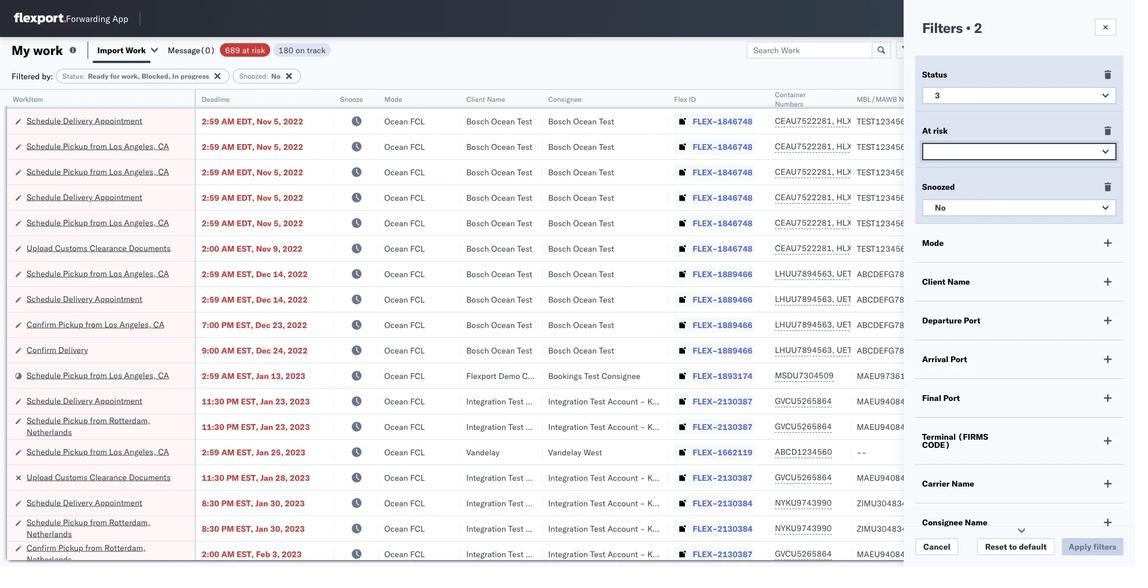 Task type: locate. For each thing, give the bounding box(es) containing it.
3,
[[272, 549, 280, 559]]

confirm for confirm pickup from rotterdam, netherlands
[[27, 542, 56, 553]]

14 ocean fcl from the top
[[384, 447, 425, 457]]

dec left 24,
[[256, 345, 271, 355]]

confirm inside the confirm pickup from rotterdam, netherlands
[[27, 542, 56, 553]]

2 flex- from the top
[[693, 141, 718, 152]]

schedule delivery appointment up confirm pickup from los angeles, ca
[[27, 294, 142, 304]]

jawla
[[1042, 141, 1062, 152], [1042, 192, 1062, 203]]

1 vertical spatial 30,
[[270, 523, 283, 533]]

confirm delivery
[[27, 345, 88, 355]]

23, down 13,
[[275, 396, 288, 406]]

status for status
[[922, 69, 947, 80]]

11:30 pm est, jan 28, 2023
[[202, 472, 310, 483]]

clearance for first upload customs clearance documents link from the bottom
[[90, 472, 127, 482]]

8:30 pm est, jan 30, 2023
[[202, 498, 305, 508], [202, 523, 305, 533]]

schedule delivery appointment link up confirm pickup from los angeles, ca
[[27, 293, 142, 305]]

4 flex-1846748 from the top
[[693, 192, 753, 203]]

2 clearance from the top
[[90, 472, 127, 482]]

2023 right 3,
[[282, 549, 302, 559]]

delivery inside button
[[58, 345, 88, 355]]

1 flex-1889466 from the top
[[693, 269, 753, 279]]

delivery down confirm pickup from los angeles, ca button
[[58, 345, 88, 355]]

mbl/mawb
[[857, 95, 897, 103]]

confirm for confirm delivery
[[27, 345, 56, 355]]

2 resize handle column header from the left
[[321, 90, 335, 567]]

2 jawla from the top
[[1042, 192, 1062, 203]]

9 resize handle column header from the left
[[995, 90, 1009, 567]]

2 8:30 from the top
[[202, 523, 219, 533]]

jan down 13,
[[260, 396, 273, 406]]

2:59
[[202, 116, 219, 126], [202, 141, 219, 152], [202, 167, 219, 177], [202, 192, 219, 203], [202, 218, 219, 228], [202, 269, 219, 279], [202, 294, 219, 304], [202, 371, 219, 381], [202, 447, 219, 457]]

delivery
[[63, 115, 93, 126], [63, 192, 93, 202], [63, 294, 93, 304], [58, 345, 88, 355], [63, 395, 93, 406], [63, 497, 93, 507]]

upload for second upload customs clearance documents link from the bottom
[[27, 243, 53, 253]]

gaurav up omkar
[[1014, 141, 1040, 152]]

2:59 am est, jan 13, 2023
[[202, 371, 305, 381]]

4 karl from the top
[[647, 498, 662, 508]]

schedule delivery appointment button down workitem "button"
[[27, 115, 142, 128]]

1 2:59 am est, dec 14, 2022 from the top
[[202, 269, 308, 279]]

file exception
[[938, 45, 992, 55]]

4 am from the top
[[221, 192, 235, 203]]

0 vertical spatial port
[[964, 315, 981, 325]]

9:00 am est, dec 24, 2022
[[202, 345, 308, 355]]

0 vertical spatial 2:59 am est, dec 14, 2022
[[202, 269, 308, 279]]

dec up 9:00 am est, dec 24, 2022
[[255, 320, 270, 330]]

30, up 3,
[[270, 523, 283, 533]]

2:59 am edt, nov 5, 2022 for 4th schedule pickup from los angeles, ca link from the bottom of the page
[[202, 218, 303, 228]]

est, left feb
[[237, 549, 254, 559]]

0 vertical spatial upload customs clearance documents link
[[27, 242, 171, 254]]

23, up 25,
[[275, 421, 288, 432]]

15 fcl from the top
[[410, 472, 425, 483]]

snoozed down at risk
[[922, 182, 955, 192]]

ca inside confirm pickup from los angeles, ca link
[[153, 319, 164, 329]]

4 edt, from the top
[[237, 192, 255, 203]]

1 horizontal spatial numbers
[[899, 95, 928, 103]]

2 1846748 from the top
[[718, 141, 753, 152]]

3 abcdefg78456546 from the top
[[857, 320, 935, 330]]

schedule delivery appointment link up the confirm pickup from rotterdam, netherlands
[[27, 497, 142, 508]]

8:30 pm est, jan 30, 2023 down the 11:30 pm est, jan 28, 2023 at the left bottom of page
[[202, 498, 305, 508]]

maeu9408431 down maeu9736123
[[857, 396, 915, 406]]

14,
[[273, 269, 286, 279], [273, 294, 286, 304]]

lhuu7894563,
[[775, 268, 835, 279], [775, 294, 835, 304], [775, 319, 835, 330], [775, 345, 835, 355]]

delivery up upload customs clearance documents button
[[63, 192, 93, 202]]

2 vertical spatial netherlands
[[27, 554, 72, 564]]

11:30 up 2:59 am est, jan 25, 2023
[[202, 421, 224, 432]]

0 vertical spatial 2130384
[[718, 498, 753, 508]]

reset
[[985, 542, 1007, 552]]

1 vertical spatial schedule pickup from rotterdam, netherlands link
[[27, 516, 180, 540]]

upload customs clearance documents link
[[27, 242, 171, 254], [27, 471, 171, 483]]

delivery down workitem "button"
[[63, 115, 93, 126]]

1 vertical spatial zimu3048342
[[857, 523, 912, 533]]

5 am from the top
[[221, 218, 235, 228]]

0 vertical spatial jawla
[[1042, 141, 1062, 152]]

0 vertical spatial documents
[[129, 243, 171, 253]]

gaurav jawla down omkar savant
[[1014, 192, 1062, 203]]

5 test123456 from the top
[[857, 218, 906, 228]]

delivery up the confirm pickup from rotterdam, netherlands
[[63, 497, 93, 507]]

angeles, for second schedule pickup from los angeles, ca link from the bottom
[[124, 370, 156, 380]]

0 vertical spatial mode
[[384, 95, 402, 103]]

schedule delivery appointment button up upload customs clearance documents button
[[27, 191, 142, 204]]

port right departure
[[964, 315, 981, 325]]

schedule delivery appointment button down confirm delivery button
[[27, 395, 142, 408]]

0 vertical spatial zimu3048342
[[857, 498, 912, 508]]

2022 for first schedule pickup from los angeles, ca link from the top
[[283, 141, 303, 152]]

bosch ocean test
[[466, 116, 532, 126], [548, 116, 614, 126], [466, 141, 532, 152], [548, 141, 614, 152], [466, 167, 532, 177], [548, 167, 614, 177], [466, 192, 532, 203], [548, 192, 614, 203], [466, 218, 532, 228], [548, 218, 614, 228], [466, 243, 532, 253], [548, 243, 614, 253], [466, 269, 532, 279], [548, 269, 614, 279], [466, 294, 532, 304], [548, 294, 614, 304], [466, 320, 532, 330], [548, 320, 614, 330], [466, 345, 532, 355], [548, 345, 614, 355]]

11:30
[[202, 396, 224, 406], [202, 421, 224, 432], [202, 472, 224, 483]]

4 ceau7522281, from the top
[[775, 192, 834, 202]]

2023 up 2:59 am est, jan 25, 2023
[[290, 421, 310, 432]]

2023 up 2:00 am est, feb 3, 2023
[[285, 523, 305, 533]]

0 vertical spatial flex-2130384
[[693, 498, 753, 508]]

netherlands for 8:30
[[27, 529, 72, 539]]

schedule pickup from rotterdam, netherlands for 11:30 pm est, jan 23, 2023
[[27, 415, 150, 437]]

2:00
[[202, 243, 219, 253], [202, 549, 219, 559]]

1 vertical spatial netherlands
[[27, 529, 72, 539]]

schedule pickup from rotterdam, netherlands for 8:30 pm est, jan 30, 2023
[[27, 517, 150, 539]]

documents for first upload customs clearance documents link from the bottom
[[129, 472, 171, 482]]

ceau7522281, hlxu6269489, hlxu8034992
[[775, 116, 954, 126], [775, 141, 954, 151], [775, 167, 954, 177], [775, 192, 954, 202], [775, 218, 954, 228], [775, 243, 954, 253]]

schedule pickup from los angeles, ca button
[[27, 140, 169, 153], [27, 166, 169, 178], [27, 217, 169, 229], [27, 268, 169, 280], [27, 369, 169, 382], [27, 446, 169, 459]]

3 uetu5238478 from the top
[[837, 319, 893, 330]]

11:30 down 2:59 am est, jan 13, 2023
[[202, 396, 224, 406]]

schedule delivery appointment link up upload customs clearance documents button
[[27, 191, 142, 203]]

0 vertical spatial 2:00
[[202, 243, 219, 253]]

terminal
[[922, 432, 956, 442]]

14, up 7:00 pm est, dec 23, 2022
[[273, 294, 286, 304]]

action
[[1095, 45, 1121, 55]]

est, down 2:59 am est, jan 25, 2023
[[241, 472, 258, 483]]

edt, for first schedule pickup from los angeles, ca link from the top
[[237, 141, 255, 152]]

flex-1889466 for schedule delivery appointment
[[693, 294, 753, 304]]

ocean fcl for schedule delivery appointment "link" associated with second "schedule delivery appointment" button from the bottom of the page
[[384, 396, 425, 406]]

jawla for schedule delivery appointment
[[1042, 192, 1062, 203]]

1 vertical spatial port
[[951, 354, 967, 364]]

: up deadline button at the top left of the page
[[266, 72, 268, 80]]

ceau7522281, hlxu6269489, hlxu8034992 for schedule delivery appointment "link" related to fifth "schedule delivery appointment" button from the bottom of the page
[[775, 116, 954, 126]]

1 vertical spatial customs
[[55, 472, 88, 482]]

1 netherlands from the top
[[27, 427, 72, 437]]

flex-2130387 button
[[674, 393, 755, 409], [674, 393, 755, 409], [674, 419, 755, 435], [674, 419, 755, 435], [674, 470, 755, 486], [674, 470, 755, 486], [674, 546, 755, 562], [674, 546, 755, 562]]

from inside button
[[85, 319, 102, 329]]

netherlands for 2:00
[[27, 554, 72, 564]]

abcdefg78456546 for confirm pickup from los angeles, ca
[[857, 320, 935, 330]]

2023 right 25,
[[285, 447, 305, 457]]

schedule delivery appointment link for third "schedule delivery appointment" button from the top of the page
[[27, 293, 142, 305]]

16 flex- from the top
[[693, 498, 718, 508]]

1 horizontal spatial status
[[922, 69, 947, 80]]

confirm
[[27, 319, 56, 329], [27, 345, 56, 355], [27, 542, 56, 553]]

numbers inside container numbers
[[775, 99, 804, 108]]

resize handle column header for flex id
[[755, 90, 769, 567]]

6 karl from the top
[[647, 549, 662, 559]]

0 vertical spatial gaurav
[[1014, 141, 1040, 152]]

schedule pickup from los angeles, ca for 4th schedule pickup from los angeles, ca link from the bottom of the page
[[27, 217, 169, 227]]

ocean fcl for schedule delivery appointment "link" corresponding to third "schedule delivery appointment" button from the top of the page
[[384, 294, 425, 304]]

18 fcl from the top
[[410, 549, 425, 559]]

delivery down confirm delivery button
[[63, 395, 93, 406]]

6 ocean fcl from the top
[[384, 243, 425, 253]]

schedule pickup from los angeles, ca for 1st schedule pickup from los angeles, ca link from the bottom of the page
[[27, 446, 169, 457]]

1 clearance from the top
[[90, 243, 127, 253]]

2:00 am est, feb 3, 2023
[[202, 549, 302, 559]]

2 documents from the top
[[129, 472, 171, 482]]

1 vertical spatial nyku9743990
[[775, 523, 832, 533]]

my work
[[12, 42, 63, 58]]

0 vertical spatial nyku9743990
[[775, 498, 832, 508]]

0 horizontal spatial client
[[466, 95, 485, 103]]

1 flex-2130384 from the top
[[693, 498, 753, 508]]

schedule delivery appointment up the confirm pickup from rotterdam, netherlands
[[27, 497, 142, 507]]

11 ocean fcl from the top
[[384, 371, 425, 381]]

flex-1846748
[[693, 116, 753, 126], [693, 141, 753, 152], [693, 167, 753, 177], [693, 192, 753, 203], [693, 218, 753, 228], [693, 243, 753, 253]]

1 vertical spatial clearance
[[90, 472, 127, 482]]

gaurav down omkar
[[1014, 192, 1040, 203]]

est, up 9:00 am est, dec 24, 2022
[[236, 320, 253, 330]]

mode button
[[379, 92, 449, 104]]

dec up 7:00 pm est, dec 23, 2022
[[256, 294, 271, 304]]

appointment
[[95, 115, 142, 126], [95, 192, 142, 202], [95, 294, 142, 304], [95, 395, 142, 406], [95, 497, 142, 507]]

5 account from the top
[[608, 523, 638, 533]]

track
[[307, 45, 326, 55]]

1 vertical spatial confirm
[[27, 345, 56, 355]]

1889466 for confirm delivery
[[718, 345, 753, 355]]

0 vertical spatial customs
[[55, 243, 88, 253]]

0 vertical spatial upload
[[27, 243, 53, 253]]

angeles, for 4th schedule pickup from los angeles, ca link
[[124, 268, 156, 278]]

1 horizontal spatial snoozed
[[922, 182, 955, 192]]

2 flex-2130384 from the top
[[693, 523, 753, 533]]

documents inside button
[[129, 243, 171, 253]]

16 ocean fcl from the top
[[384, 498, 425, 508]]

hlxu6269489,
[[836, 116, 896, 126], [836, 141, 896, 151], [836, 167, 896, 177], [836, 192, 896, 202], [836, 218, 896, 228], [836, 243, 896, 253]]

3 schedule pickup from los angeles, ca from the top
[[27, 217, 169, 227]]

2 2:00 from the top
[[202, 549, 219, 559]]

0 vertical spatial client name
[[466, 95, 505, 103]]

ocean fcl for fourth "schedule delivery appointment" button from the bottom's schedule delivery appointment "link"
[[384, 192, 425, 203]]

numbers inside button
[[899, 95, 928, 103]]

: for status
[[83, 72, 85, 80]]

0 horizontal spatial vandelay
[[466, 447, 500, 457]]

est, up 2:59 am est, jan 13, 2023
[[237, 345, 254, 355]]

ocean fcl for confirm delivery link
[[384, 345, 425, 355]]

flex-1662119 button
[[674, 444, 755, 460], [674, 444, 755, 460]]

7 ocean fcl from the top
[[384, 269, 425, 279]]

schedule pickup from los angeles, ca for second schedule pickup from los angeles, ca link from the bottom
[[27, 370, 169, 380]]

4 1889466 from the top
[[718, 345, 753, 355]]

4 2:59 from the top
[[202, 192, 219, 203]]

confirm pickup from rotterdam, netherlands
[[27, 542, 146, 564]]

1 ocean fcl from the top
[[384, 116, 425, 126]]

2:59 am est, dec 14, 2022 up 7:00 pm est, dec 23, 2022
[[202, 294, 308, 304]]

0 vertical spatial 14,
[[273, 269, 286, 279]]

schedule delivery appointment link down workitem "button"
[[27, 115, 142, 126]]

2:59 am est, dec 14, 2022 down 2:00 am est, nov 9, 2022
[[202, 269, 308, 279]]

0 vertical spatial schedule pickup from rotterdam, netherlands
[[27, 415, 150, 437]]

status right by:
[[63, 72, 83, 80]]

2023 down 2:59 am est, jan 13, 2023
[[290, 396, 310, 406]]

3 2:59 from the top
[[202, 167, 219, 177]]

2:59 am est, dec 14, 2022 for schedule delivery appointment
[[202, 294, 308, 304]]

689 at risk
[[225, 45, 265, 55]]

1 vertical spatial 2:00
[[202, 549, 219, 559]]

ca
[[158, 141, 169, 151], [158, 166, 169, 176], [158, 217, 169, 227], [158, 268, 169, 278], [153, 319, 164, 329], [158, 370, 169, 380], [158, 446, 169, 457]]

0 vertical spatial client
[[466, 95, 485, 103]]

14, down 9, at the top of the page
[[273, 269, 286, 279]]

1 1889466 from the top
[[718, 269, 753, 279]]

1 vertical spatial rotterdam,
[[109, 517, 150, 527]]

jan left 25,
[[256, 447, 269, 457]]

pm
[[221, 320, 234, 330], [226, 396, 239, 406], [226, 421, 239, 432], [226, 472, 239, 483], [221, 498, 234, 508], [221, 523, 234, 533]]

0 vertical spatial clearance
[[90, 243, 127, 253]]

1 vertical spatial 8:30
[[202, 523, 219, 533]]

1 upload from the top
[[27, 243, 53, 253]]

jan left the 28,
[[260, 472, 273, 483]]

flex-1889466
[[693, 269, 753, 279], [693, 294, 753, 304], [693, 320, 753, 330], [693, 345, 753, 355]]

13 ocean fcl from the top
[[384, 421, 425, 432]]

mode
[[384, 95, 402, 103], [922, 238, 944, 248]]

ocean
[[384, 116, 408, 126], [491, 116, 515, 126], [573, 116, 597, 126], [384, 141, 408, 152], [491, 141, 515, 152], [573, 141, 597, 152], [384, 167, 408, 177], [491, 167, 515, 177], [573, 167, 597, 177], [384, 192, 408, 203], [491, 192, 515, 203], [573, 192, 597, 203], [384, 218, 408, 228], [491, 218, 515, 228], [573, 218, 597, 228], [384, 243, 408, 253], [491, 243, 515, 253], [573, 243, 597, 253], [384, 269, 408, 279], [491, 269, 515, 279], [573, 269, 597, 279], [384, 294, 408, 304], [491, 294, 515, 304], [573, 294, 597, 304], [384, 320, 408, 330], [491, 320, 515, 330], [573, 320, 597, 330], [384, 345, 408, 355], [491, 345, 515, 355], [573, 345, 597, 355], [384, 371, 408, 381], [384, 396, 408, 406], [384, 421, 408, 432], [384, 447, 408, 457], [384, 472, 408, 483], [384, 498, 408, 508], [384, 523, 408, 533], [384, 549, 408, 559]]

port right arrival
[[951, 354, 967, 364]]

1 14, from the top
[[273, 269, 286, 279]]

numbers down the container
[[775, 99, 804, 108]]

1 vertical spatial 11:30
[[202, 421, 224, 432]]

angeles, inside button
[[119, 319, 151, 329]]

0 horizontal spatial numbers
[[775, 99, 804, 108]]

status up 3
[[922, 69, 947, 80]]

2:00 for 2:00 am est, feb 3, 2023
[[202, 549, 219, 559]]

1 schedule pickup from los angeles, ca link from the top
[[27, 140, 169, 152]]

1 horizontal spatial no
[[935, 203, 946, 213]]

edt, for fifth schedule pickup from los angeles, ca link from the bottom of the page
[[237, 167, 255, 177]]

1 vertical spatial gaurav jawla
[[1014, 192, 1062, 203]]

gaurav jawla up omkar savant
[[1014, 141, 1062, 152]]

schedule pickup from los angeles, ca link
[[27, 140, 169, 152], [27, 166, 169, 177], [27, 217, 169, 228], [27, 268, 169, 279], [27, 369, 169, 381], [27, 446, 169, 457]]

1 vertical spatial 2130384
[[718, 523, 753, 533]]

0 horizontal spatial mode
[[384, 95, 402, 103]]

9 fcl from the top
[[410, 320, 425, 330]]

ocean fcl
[[384, 116, 425, 126], [384, 141, 425, 152], [384, 167, 425, 177], [384, 192, 425, 203], [384, 218, 425, 228], [384, 243, 425, 253], [384, 269, 425, 279], [384, 294, 425, 304], [384, 320, 425, 330], [384, 345, 425, 355], [384, 371, 425, 381], [384, 396, 425, 406], [384, 421, 425, 432], [384, 447, 425, 457], [384, 472, 425, 483], [384, 498, 425, 508], [384, 523, 425, 533], [384, 549, 425, 559]]

0 vertical spatial 11:30
[[202, 396, 224, 406]]

flex-2130387
[[693, 396, 753, 406], [693, 421, 753, 432], [693, 472, 753, 483], [693, 549, 753, 559]]

5,
[[274, 116, 281, 126], [274, 141, 281, 152], [274, 167, 281, 177], [274, 192, 281, 203], [274, 218, 281, 228]]

12 flex- from the top
[[693, 396, 718, 406]]

ceau7522281, hlxu6269489, hlxu8034992 for 4th schedule pickup from los angeles, ca link from the bottom of the page
[[775, 218, 954, 228]]

upload for first upload customs clearance documents link from the bottom
[[27, 472, 53, 482]]

1 karl from the top
[[647, 396, 662, 406]]

0 vertical spatial upload customs clearance documents
[[27, 243, 171, 253]]

abcdefg78456546 for confirm delivery
[[857, 345, 935, 355]]

1 vertical spatial schedule pickup from rotterdam, netherlands
[[27, 517, 150, 539]]

edt,
[[237, 116, 255, 126], [237, 141, 255, 152], [237, 167, 255, 177], [237, 192, 255, 203], [237, 218, 255, 228]]

my
[[12, 42, 30, 58]]

1 vertical spatial upload customs clearance documents link
[[27, 471, 171, 483]]

23, up 24,
[[272, 320, 285, 330]]

180
[[278, 45, 294, 55]]

est, down 9:00 am est, dec 24, 2022
[[237, 371, 254, 381]]

2 vertical spatial port
[[943, 393, 960, 403]]

1662119
[[718, 447, 753, 457]]

0 vertical spatial 23,
[[272, 320, 285, 330]]

pickup for confirm pickup from los angeles, ca link
[[58, 319, 83, 329]]

2023 right the 28,
[[290, 472, 310, 483]]

0 vertical spatial schedule pickup from rotterdam, netherlands link
[[27, 415, 180, 438]]

ocean fcl for second schedule pickup from los angeles, ca link from the bottom
[[384, 371, 425, 381]]

0 vertical spatial confirm
[[27, 319, 56, 329]]

1 horizontal spatial vandelay
[[548, 447, 582, 457]]

1 vertical spatial flex-2130384
[[693, 523, 753, 533]]

1 vertical spatial 8:30 pm est, jan 30, 2023
[[202, 523, 305, 533]]

est, left 9, at the top of the page
[[237, 243, 254, 253]]

5, for first schedule pickup from los angeles, ca link from the top
[[274, 141, 281, 152]]

maeu9408431 down --
[[857, 472, 915, 483]]

risk right the at in the top right of the page
[[933, 126, 948, 136]]

gaurav
[[1014, 141, 1040, 152], [1014, 192, 1040, 203]]

2022 for confirm delivery link
[[288, 345, 308, 355]]

lhuu7894563, uetu5238478 for schedule pickup from los angeles, ca
[[775, 268, 893, 279]]

1 11:30 pm est, jan 23, 2023 from the top
[[202, 396, 310, 406]]

abcdefg78456546 for schedule delivery appointment
[[857, 294, 935, 304]]

pickup for 4th schedule pickup from los angeles, ca link
[[63, 268, 88, 278]]

los inside button
[[104, 319, 117, 329]]

flex-1662119
[[693, 447, 753, 457]]

1 hlxu8034992 from the top
[[898, 116, 954, 126]]

schedule delivery appointment down workitem "button"
[[27, 115, 142, 126]]

clearance
[[90, 243, 127, 253], [90, 472, 127, 482]]

jaehyung choi - test origin agen
[[1014, 396, 1135, 406]]

1 vertical spatial client name
[[922, 277, 970, 287]]

30, down the 28,
[[270, 498, 283, 508]]

6 2:59 from the top
[[202, 269, 219, 279]]

pm down 2:59 am est, jan 13, 2023
[[226, 396, 239, 406]]

0 horizontal spatial status
[[63, 72, 83, 80]]

test123456
[[857, 116, 906, 126], [857, 141, 906, 152], [857, 167, 906, 177], [857, 192, 906, 203], [857, 218, 906, 228], [857, 243, 906, 253]]

mbl/mawb numbers
[[857, 95, 928, 103]]

schedule delivery appointment up upload customs clearance documents button
[[27, 192, 142, 202]]

gaurav jawla
[[1014, 141, 1062, 152], [1014, 192, 1062, 203]]

zimu3048342
[[857, 498, 912, 508], [857, 523, 912, 533]]

dec down 2:00 am est, nov 9, 2022
[[256, 269, 271, 279]]

jan
[[256, 371, 269, 381], [260, 396, 273, 406], [260, 421, 273, 432], [256, 447, 269, 457], [260, 472, 273, 483], [255, 498, 268, 508], [255, 523, 268, 533]]

1 vertical spatial 14,
[[273, 294, 286, 304]]

0 vertical spatial 8:30
[[202, 498, 219, 508]]

1 gaurav jawla from the top
[[1014, 141, 1062, 152]]

2 vertical spatial confirm
[[27, 542, 56, 553]]

lhuu7894563, for confirm pickup from los angeles, ca
[[775, 319, 835, 330]]

pm up 2:00 am est, feb 3, 2023
[[221, 523, 234, 533]]

2:59 am edt, nov 5, 2022 for fifth schedule pickup from los angeles, ca link from the bottom of the page
[[202, 167, 303, 177]]

netherlands inside the confirm pickup from rotterdam, netherlands
[[27, 554, 72, 564]]

los for 4th schedule pickup from los angeles, ca link from the bottom of the page
[[109, 217, 122, 227]]

pickup for second schedule pickup from los angeles, ca link from the bottom
[[63, 370, 88, 380]]

2 abcdefg78456546 from the top
[[857, 294, 935, 304]]

risk
[[252, 45, 265, 55], [933, 126, 948, 136]]

karl
[[647, 396, 662, 406], [647, 421, 662, 432], [647, 472, 662, 483], [647, 498, 662, 508], [647, 523, 662, 533], [647, 549, 662, 559]]

ca for 1st schedule pickup from los angeles, ca link from the bottom of the page
[[158, 446, 169, 457]]

ceau7522281, hlxu6269489, hlxu8034992 for first schedule pickup from los angeles, ca link from the top
[[775, 141, 954, 151]]

3 flex-1889466 from the top
[[693, 320, 753, 330]]

7 2:59 from the top
[[202, 294, 219, 304]]

schedule delivery appointment button up confirm pickup from los angeles, ca
[[27, 293, 142, 306]]

ocean fcl for confirm pickup from los angeles, ca link
[[384, 320, 425, 330]]

2:00 for 2:00 am est, nov 9, 2022
[[202, 243, 219, 253]]

1 vertical spatial 2:59 am est, dec 14, 2022
[[202, 294, 308, 304]]

risk right at
[[252, 45, 265, 55]]

account
[[608, 396, 638, 406], [608, 421, 638, 432], [608, 472, 638, 483], [608, 498, 638, 508], [608, 523, 638, 533], [608, 549, 638, 559]]

8:30 up 2:00 am est, feb 3, 2023
[[202, 523, 219, 533]]

customs inside button
[[55, 243, 88, 253]]

gaurav for schedule pickup from los angeles, ca
[[1014, 141, 1040, 152]]

1 horizontal spatial client
[[922, 277, 946, 287]]

2 vertical spatial rotterdam,
[[104, 542, 146, 553]]

11:30 pm est, jan 23, 2023
[[202, 396, 310, 406], [202, 421, 310, 432]]

9,
[[273, 243, 281, 253]]

: for snoozed
[[266, 72, 268, 80]]

1 vertical spatial upload customs clearance documents
[[27, 472, 171, 482]]

1 vertical spatial risk
[[933, 126, 948, 136]]

clearance inside upload customs clearance documents button
[[90, 243, 127, 253]]

jawla down savant
[[1042, 192, 1062, 203]]

documents for second upload customs clearance documents link from the bottom
[[129, 243, 171, 253]]

los for 4th schedule pickup from los angeles, ca link
[[109, 268, 122, 278]]

11:30 pm est, jan 23, 2023 down 2:59 am est, jan 13, 2023
[[202, 396, 310, 406]]

2:59 am est, jan 25, 2023
[[202, 447, 305, 457]]

schedule delivery appointment link down confirm delivery button
[[27, 395, 142, 406]]

1 schedule pickup from rotterdam, netherlands button from the top
[[27, 415, 180, 439]]

1 vertical spatial no
[[935, 203, 946, 213]]

flex-1889466 button
[[674, 266, 755, 282], [674, 266, 755, 282], [674, 291, 755, 308], [674, 291, 755, 308], [674, 317, 755, 333], [674, 317, 755, 333], [674, 342, 755, 358], [674, 342, 755, 358]]

lagerfeld
[[664, 396, 699, 406], [664, 421, 699, 432], [664, 472, 699, 483], [664, 498, 699, 508], [664, 523, 699, 533], [664, 549, 699, 559]]

est, down 2:59 am est, jan 13, 2023
[[241, 396, 258, 406]]

2 : from the left
[[266, 72, 268, 80]]

name inside button
[[487, 95, 505, 103]]

rotterdam, inside the confirm pickup from rotterdam, netherlands
[[104, 542, 146, 553]]

4 flex-1889466 from the top
[[693, 345, 753, 355]]

: left ready
[[83, 72, 85, 80]]

0 horizontal spatial no
[[271, 72, 281, 80]]

schedule delivery appointment button up the confirm pickup from rotterdam, netherlands
[[27, 497, 142, 509]]

0 vertical spatial snoozed
[[239, 72, 266, 80]]

--
[[857, 447, 867, 457]]

los for second schedule pickup from los angeles, ca link from the bottom
[[109, 370, 122, 380]]

2:00 am est, nov 9, 2022
[[202, 243, 303, 253]]

1 vertical spatial 11:30 pm est, jan 23, 2023
[[202, 421, 310, 432]]

abcdefg78456546 for schedule pickup from los angeles, ca
[[857, 269, 935, 279]]

11 fcl from the top
[[410, 371, 425, 381]]

4 ceau7522281, hlxu6269489, hlxu8034992 from the top
[[775, 192, 954, 202]]

pickup for schedule pickup from rotterdam, netherlands link corresponding to 11:30
[[63, 415, 88, 425]]

1 integration from the top
[[548, 396, 588, 406]]

upload inside button
[[27, 243, 53, 253]]

2 flex-2130387 from the top
[[693, 421, 753, 432]]

8:30 down the 11:30 pm est, jan 28, 2023 at the left bottom of page
[[202, 498, 219, 508]]

1889466 for schedule pickup from los angeles, ca
[[718, 269, 753, 279]]

bosch
[[466, 116, 489, 126], [548, 116, 571, 126], [466, 141, 489, 152], [548, 141, 571, 152], [466, 167, 489, 177], [548, 167, 571, 177], [466, 192, 489, 203], [548, 192, 571, 203], [466, 218, 489, 228], [548, 218, 571, 228], [466, 243, 489, 253], [548, 243, 571, 253], [466, 269, 489, 279], [548, 269, 571, 279], [466, 294, 489, 304], [548, 294, 571, 304], [466, 320, 489, 330], [548, 320, 571, 330], [466, 345, 489, 355], [548, 345, 571, 355]]

ca for 4th schedule pickup from los angeles, ca link
[[158, 268, 169, 278]]

1 vertical spatial schedule pickup from rotterdam, netherlands button
[[27, 516, 180, 541]]

2 upload customs clearance documents link from the top
[[27, 471, 171, 483]]

uetu5238478 for confirm delivery
[[837, 345, 893, 355]]

final
[[922, 393, 941, 403]]

confirm pickup from rotterdam, netherlands link
[[27, 542, 180, 565]]

snoozed
[[239, 72, 266, 80], [922, 182, 955, 192]]

0 horizontal spatial :
[[83, 72, 85, 80]]

1 horizontal spatial mode
[[922, 238, 944, 248]]

3 account from the top
[[608, 472, 638, 483]]

0 vertical spatial rotterdam,
[[109, 415, 150, 425]]

0 horizontal spatial client name
[[466, 95, 505, 103]]

uetu5238478 for confirm pickup from los angeles, ca
[[837, 319, 893, 330]]

los for 1st schedule pickup from los angeles, ca link from the bottom of the page
[[109, 446, 122, 457]]

pickup for first schedule pickup from los angeles, ca link from the top
[[63, 141, 88, 151]]

snoozed up deadline button at the top left of the page
[[239, 72, 266, 80]]

1846748
[[718, 116, 753, 126], [718, 141, 753, 152], [718, 167, 753, 177], [718, 192, 753, 203], [718, 218, 753, 228], [718, 243, 753, 253]]

0 vertical spatial 30,
[[270, 498, 283, 508]]

2 5, from the top
[[274, 141, 281, 152]]

deadline button
[[196, 92, 323, 104]]

11:30 pm est, jan 23, 2023 up 2:59 am est, jan 25, 2023
[[202, 421, 310, 432]]

pickup for schedule pickup from rotterdam, netherlands link for 8:30
[[63, 517, 88, 527]]

1 vertical spatial snoozed
[[922, 182, 955, 192]]

customs for first upload customs clearance documents link from the bottom
[[55, 472, 88, 482]]

jawla up savant
[[1042, 141, 1062, 152]]

choi
[[1050, 396, 1067, 406]]

schedule pickup from rotterdam, netherlands link for 8:30
[[27, 516, 180, 540]]

1 vertical spatial jawla
[[1042, 192, 1062, 203]]

11:30 down 2:59 am est, jan 25, 2023
[[202, 472, 224, 483]]

2 schedule pickup from rotterdam, netherlands link from the top
[[27, 516, 180, 540]]

4 integration from the top
[[548, 498, 588, 508]]

1 8:30 pm est, jan 30, 2023 from the top
[[202, 498, 305, 508]]

2023 down the 28,
[[285, 498, 305, 508]]

resize handle column header for deadline
[[321, 90, 335, 567]]

0 vertical spatial 8:30 pm est, jan 30, 2023
[[202, 498, 305, 508]]

port right the final
[[943, 393, 960, 403]]

2 appointment from the top
[[95, 192, 142, 202]]

resize handle column header
[[181, 90, 195, 567], [321, 90, 335, 567], [365, 90, 379, 567], [447, 90, 460, 567], [529, 90, 542, 567], [654, 90, 668, 567], [755, 90, 769, 567], [837, 90, 851, 567], [995, 90, 1009, 567], [1077, 90, 1090, 567], [1114, 90, 1128, 567]]

schedule pickup from los angeles, ca for 4th schedule pickup from los angeles, ca link
[[27, 268, 169, 278]]

1 confirm from the top
[[27, 319, 56, 329]]

maeu9408431 up --
[[857, 421, 915, 432]]

5 schedule delivery appointment link from the top
[[27, 497, 142, 508]]

0 horizontal spatial snoozed
[[239, 72, 266, 80]]

numbers left 3
[[899, 95, 928, 103]]

pickup for 1st schedule pickup from los angeles, ca link from the bottom of the page
[[63, 446, 88, 457]]

2 vertical spatial 11:30
[[202, 472, 224, 483]]

5 1846748 from the top
[[718, 218, 753, 228]]

2023 right 13,
[[285, 371, 305, 381]]

schedule delivery appointment down confirm delivery button
[[27, 395, 142, 406]]

schedule
[[27, 115, 61, 126], [27, 141, 61, 151], [27, 166, 61, 176], [27, 192, 61, 202], [27, 217, 61, 227], [27, 268, 61, 278], [27, 294, 61, 304], [27, 370, 61, 380], [27, 395, 61, 406], [27, 415, 61, 425], [27, 446, 61, 457], [27, 497, 61, 507], [27, 517, 61, 527]]

3 appointment from the top
[[95, 294, 142, 304]]

pickup inside the confirm pickup from rotterdam, netherlands
[[58, 542, 83, 553]]

1 vertical spatial upload
[[27, 472, 53, 482]]

resize handle column header for consignee
[[654, 90, 668, 567]]

resize handle column header for container numbers
[[837, 90, 851, 567]]

forwarding
[[66, 13, 110, 24]]

2 2130387 from the top
[[718, 421, 753, 432]]

0 vertical spatial 11:30 pm est, jan 23, 2023
[[202, 396, 310, 406]]

2 14, from the top
[[273, 294, 286, 304]]

filters • 2
[[922, 19, 982, 36]]

1 vertical spatial 23,
[[275, 396, 288, 406]]

0 horizontal spatial risk
[[252, 45, 265, 55]]

flex-1893174 button
[[674, 368, 755, 384], [674, 368, 755, 384]]

5 integration from the top
[[548, 523, 588, 533]]

los for fifth schedule pickup from los angeles, ca link from the bottom of the page
[[109, 166, 122, 176]]

5 schedule delivery appointment button from the top
[[27, 497, 142, 509]]

1 vertical spatial documents
[[129, 472, 171, 482]]

3 flex-1846748 from the top
[[693, 167, 753, 177]]

2 schedule delivery appointment link from the top
[[27, 191, 142, 203]]

0 vertical spatial schedule pickup from rotterdam, netherlands button
[[27, 415, 180, 439]]

2022 for 4th schedule pickup from los angeles, ca link from the bottom of the page
[[283, 218, 303, 228]]

2 lhuu7894563, from the top
[[775, 294, 835, 304]]

1 vertical spatial gaurav
[[1014, 192, 1040, 203]]

1 horizontal spatial :
[[266, 72, 268, 80]]

1 lhuu7894563, uetu5238478 from the top
[[775, 268, 893, 279]]

integration test account - karl lagerfeld
[[548, 396, 699, 406], [548, 421, 699, 432], [548, 472, 699, 483], [548, 498, 699, 508], [548, 523, 699, 533], [548, 549, 699, 559]]

numbers
[[899, 95, 928, 103], [775, 99, 804, 108]]

documents
[[129, 243, 171, 253], [129, 472, 171, 482]]

upload
[[27, 243, 53, 253], [27, 472, 53, 482]]

0 vertical spatial netherlands
[[27, 427, 72, 437]]

customs for second upload customs clearance documents link from the bottom
[[55, 243, 88, 253]]

0 vertical spatial gaurav jawla
[[1014, 141, 1062, 152]]

28,
[[275, 472, 288, 483]]

at risk
[[922, 126, 948, 136]]

3 ceau7522281, hlxu6269489, hlxu8034992 from the top
[[775, 167, 954, 177]]

maeu9408431 left cancel
[[857, 549, 915, 559]]

8 schedule from the top
[[27, 370, 61, 380]]

west
[[584, 447, 602, 457]]

ceau7522281, hlxu6269489, hlxu8034992 for fifth schedule pickup from los angeles, ca link from the bottom of the page
[[775, 167, 954, 177]]

8:30 pm est, jan 30, 2023 up 2:00 am est, feb 3, 2023
[[202, 523, 305, 533]]

2 vandelay from the left
[[548, 447, 582, 457]]



Task type: vqa. For each thing, say whether or not it's contained in the screenshot.
13th the Ocean FCL from the bottom of the page
yes



Task type: describe. For each thing, give the bounding box(es) containing it.
Search Work text field
[[747, 41, 873, 59]]

uetu5238478 for schedule pickup from los angeles, ca
[[837, 268, 893, 279]]

ready
[[88, 72, 108, 80]]

progress
[[180, 72, 209, 80]]

3 maeu9408431 from the top
[[857, 472, 915, 483]]

7:00 pm est, dec 23, 2022
[[202, 320, 307, 330]]

1 schedule delivery appointment button from the top
[[27, 115, 142, 128]]

flex-1893174
[[693, 371, 753, 381]]

client name inside button
[[466, 95, 505, 103]]

agen
[[1118, 396, 1135, 406]]

exception
[[954, 45, 992, 55]]

4 hlxu8034992 from the top
[[898, 192, 954, 202]]

2
[[974, 19, 982, 36]]

•
[[966, 19, 971, 36]]

final port
[[922, 393, 960, 403]]

1 30, from the top
[[270, 498, 283, 508]]

2 am from the top
[[221, 141, 235, 152]]

23, for schedule delivery appointment
[[275, 396, 288, 406]]

dec for confirm pickup from los angeles, ca
[[255, 320, 270, 330]]

1 horizontal spatial risk
[[933, 126, 948, 136]]

14, for schedule pickup from los angeles, ca
[[273, 269, 286, 279]]

4 lagerfeld from the top
[[664, 498, 699, 508]]

deadline
[[202, 95, 230, 103]]

by:
[[42, 71, 53, 81]]

snooze
[[340, 95, 363, 103]]

jan up feb
[[255, 523, 268, 533]]

3 schedule delivery appointment button from the top
[[27, 293, 142, 306]]

3 schedule pickup from los angeles, ca link from the top
[[27, 217, 169, 228]]

confirm for confirm pickup from los angeles, ca
[[27, 319, 56, 329]]

25,
[[271, 447, 283, 457]]

reset to default
[[985, 542, 1047, 552]]

batch
[[1071, 45, 1093, 55]]

client inside button
[[466, 95, 485, 103]]

batch action button
[[1053, 41, 1129, 59]]

client name button
[[460, 92, 531, 104]]

ceau7522281, for second upload customs clearance documents link from the bottom
[[775, 243, 834, 253]]

gaurav jawla for schedule pickup from los angeles, ca
[[1014, 141, 1062, 152]]

flex
[[674, 95, 687, 103]]

5 hlxu6269489, from the top
[[836, 218, 896, 228]]

4 schedule delivery appointment from the top
[[27, 395, 142, 406]]

no inside button
[[935, 203, 946, 213]]

resize handle column header for mbl/mawb numbers
[[995, 90, 1009, 567]]

1 horizontal spatial client name
[[922, 277, 970, 287]]

Search Shipments (/) text field
[[914, 10, 1025, 27]]

filtered
[[12, 71, 40, 81]]

rotterdam, for 8:30 pm est, jan 30, 2023
[[109, 517, 150, 527]]

4 fcl from the top
[[410, 192, 425, 203]]

flexport
[[466, 371, 497, 381]]

ca for fifth schedule pickup from los angeles, ca link from the bottom of the page
[[158, 166, 169, 176]]

msdu7304509
[[775, 370, 834, 380]]

forwarding app link
[[14, 13, 128, 24]]

batch action
[[1071, 45, 1121, 55]]

angeles, for fifth schedule pickup from los angeles, ca link from the bottom of the page
[[124, 166, 156, 176]]

ca for confirm pickup from los angeles, ca link
[[153, 319, 164, 329]]

2022 for second upload customs clearance documents link from the bottom
[[283, 243, 303, 253]]

pickup for 4th schedule pickup from los angeles, ca link from the bottom of the page
[[63, 217, 88, 227]]

confirm delivery button
[[27, 344, 88, 357]]

3 am from the top
[[221, 167, 235, 177]]

3 integration test account - karl lagerfeld from the top
[[548, 472, 699, 483]]

2 zimu3048342 from the top
[[857, 523, 912, 533]]

import work button
[[97, 45, 146, 55]]

ca for 4th schedule pickup from los angeles, ca link from the bottom of the page
[[158, 217, 169, 227]]

reset to default button
[[977, 538, 1055, 555]]

est, down the 11:30 pm est, jan 28, 2023 at the left bottom of page
[[236, 498, 253, 508]]

on
[[296, 45, 305, 55]]

4 schedule pickup from los angeles, ca button from the top
[[27, 268, 169, 280]]

from inside the confirm pickup from rotterdam, netherlands
[[85, 542, 102, 553]]

est, up the 11:30 pm est, jan 28, 2023 at the left bottom of page
[[237, 447, 254, 457]]

container
[[775, 90, 806, 99]]

4 hlxu6269489, from the top
[[836, 192, 896, 202]]

edt, for 4th schedule pickup from los angeles, ca link from the bottom of the page
[[237, 218, 255, 228]]

jan left 13,
[[256, 371, 269, 381]]

4 2130387 from the top
[[718, 549, 753, 559]]

4 test123456 from the top
[[857, 192, 906, 203]]

3 test123456 from the top
[[857, 167, 906, 177]]

6 schedule pickup from los angeles, ca link from the top
[[27, 446, 169, 457]]

6 hlxu8034992 from the top
[[898, 243, 954, 253]]

bookings test consignee
[[548, 371, 640, 381]]

mode inside button
[[384, 95, 402, 103]]

jaehyung
[[1014, 396, 1048, 406]]

1 zimu3048342 from the top
[[857, 498, 912, 508]]

code)
[[922, 440, 950, 450]]

consignee name
[[922, 517, 988, 527]]

6 test123456 from the top
[[857, 243, 906, 253]]

6 am from the top
[[221, 243, 235, 253]]

gaurav for schedule delivery appointment
[[1014, 192, 1040, 203]]

work
[[126, 45, 146, 55]]

angeles, for first schedule pickup from los angeles, ca link from the top
[[124, 141, 156, 151]]

ocean fcl for fifth schedule pickup from los angeles, ca link from the bottom of the page
[[384, 167, 425, 177]]

3 hlxu8034992 from the top
[[898, 167, 954, 177]]

message (0)
[[168, 45, 215, 55]]

jan down the 11:30 pm est, jan 28, 2023 at the left bottom of page
[[255, 498, 268, 508]]

los for confirm pickup from los angeles, ca link
[[104, 319, 117, 329]]

1 hlxu6269489, from the top
[[836, 116, 896, 126]]

schedule pickup from rotterdam, netherlands button for 11:30 pm est, jan 23, 2023
[[27, 415, 180, 439]]

terminal (firms code)
[[922, 432, 988, 450]]

6 lagerfeld from the top
[[664, 549, 699, 559]]

demo
[[499, 371, 520, 381]]

ocean fcl for schedule delivery appointment "link" related to fifth "schedule delivery appointment" button from the bottom of the page
[[384, 116, 425, 126]]

2022 for schedule delivery appointment "link" related to fifth "schedule delivery appointment" button from the bottom of the page
[[283, 116, 303, 126]]

jan up 25,
[[260, 421, 273, 432]]

snoozed for snoozed : no
[[239, 72, 266, 80]]

flex-1889466 for confirm pickup from los angeles, ca
[[693, 320, 753, 330]]

delivery up confirm pickup from los angeles, ca
[[63, 294, 93, 304]]

container numbers button
[[769, 87, 839, 108]]

ca for first schedule pickup from los angeles, ca link from the top
[[158, 141, 169, 151]]

3 1846748 from the top
[[718, 167, 753, 177]]

est, up 2:00 am est, feb 3, 2023
[[236, 523, 253, 533]]

id
[[689, 95, 696, 103]]

8 am from the top
[[221, 294, 235, 304]]

2 account from the top
[[608, 421, 638, 432]]

3
[[935, 90, 940, 100]]

4 gvcu5265864 from the top
[[775, 548, 832, 559]]

11 am from the top
[[221, 447, 235, 457]]

3 integration from the top
[[548, 472, 588, 483]]

2 schedule delivery appointment button from the top
[[27, 191, 142, 204]]

port for arrival port
[[951, 354, 967, 364]]

numbers for mbl/mawb numbers
[[899, 95, 928, 103]]

5, for 4th schedule pickup from los angeles, ca link from the bottom of the page
[[274, 218, 281, 228]]

pickup for confirm pickup from rotterdam, netherlands link
[[58, 542, 83, 553]]

est, down 2:00 am est, nov 9, 2022
[[237, 269, 254, 279]]

los for first schedule pickup from los angeles, ca link from the top
[[109, 141, 122, 151]]

status for status : ready for work, blocked, in progress
[[63, 72, 83, 80]]

schedule delivery appointment link for 1st "schedule delivery appointment" button from the bottom of the page
[[27, 497, 142, 508]]

7:00
[[202, 320, 219, 330]]

pm right 7:00
[[221, 320, 234, 330]]

2 schedule delivery appointment from the top
[[27, 192, 142, 202]]

rotterdam, for 11:30 pm est, jan 23, 2023
[[109, 415, 150, 425]]

to
[[1009, 542, 1017, 552]]

689
[[225, 45, 240, 55]]

ocean fcl for second upload customs clearance documents link from the bottom
[[384, 243, 425, 253]]

6 fcl from the top
[[410, 243, 425, 253]]

ocean fcl for schedule delivery appointment "link" for 1st "schedule delivery appointment" button from the bottom of the page
[[384, 498, 425, 508]]

6 integration from the top
[[548, 549, 588, 559]]

23, for confirm pickup from los angeles, ca
[[272, 320, 285, 330]]

flex id button
[[668, 92, 758, 104]]

blocked,
[[142, 72, 171, 80]]

schedule delivery appointment link for second "schedule delivery appointment" button from the bottom of the page
[[27, 395, 142, 406]]

10 schedule from the top
[[27, 415, 61, 425]]

confirm pickup from los angeles, ca link
[[27, 319, 164, 330]]

8 2:59 from the top
[[202, 371, 219, 381]]

2 test123456 from the top
[[857, 141, 906, 152]]

18 flex- from the top
[[693, 549, 718, 559]]

consignee inside consignee button
[[548, 95, 581, 103]]

1 2:59 from the top
[[202, 116, 219, 126]]

4 schedule pickup from los angeles, ca link from the top
[[27, 268, 169, 279]]

1 5, from the top
[[274, 116, 281, 126]]

savant
[[1041, 167, 1066, 177]]

3 schedule pickup from los angeles, ca button from the top
[[27, 217, 169, 229]]

container numbers
[[775, 90, 806, 108]]

0 vertical spatial no
[[271, 72, 281, 80]]

carrier name
[[922, 478, 974, 489]]

8 flex- from the top
[[693, 294, 718, 304]]

at
[[922, 126, 931, 136]]

netherlands for 11:30
[[27, 427, 72, 437]]

1 appointment from the top
[[95, 115, 142, 126]]

feb
[[256, 549, 270, 559]]

14, for schedule delivery appointment
[[273, 294, 286, 304]]

2 integration test account - karl lagerfeld from the top
[[548, 421, 699, 432]]

confirm pickup from rotterdam, netherlands button
[[27, 542, 180, 566]]

origin
[[1094, 396, 1116, 406]]

schedule delivery appointment link for fourth "schedule delivery appointment" button from the bottom
[[27, 191, 142, 203]]

1 ceau7522281, from the top
[[775, 116, 834, 126]]

numbers for container numbers
[[775, 99, 804, 108]]

filtered by:
[[12, 71, 53, 81]]

upload customs clearance documents button
[[27, 242, 171, 255]]

ceau7522281, hlxu6269489, hlxu8034992 for second upload customs clearance documents link from the bottom
[[775, 243, 954, 253]]

11 schedule from the top
[[27, 446, 61, 457]]

vandelay west
[[548, 447, 602, 457]]

flexport. image
[[14, 13, 66, 24]]

ceau7522281, hlxu6269489, hlxu8034992 for fourth "schedule delivery appointment" button from the bottom's schedule delivery appointment "link"
[[775, 192, 954, 202]]

flex-1889466 for confirm delivery
[[693, 345, 753, 355]]

at
[[242, 45, 250, 55]]

in
[[172, 72, 179, 80]]

pm down 2:59 am est, jan 25, 2023
[[226, 472, 239, 483]]

flexport demo consignee
[[466, 371, 561, 381]]

omkar
[[1014, 167, 1039, 177]]

1 2:59 am edt, nov 5, 2022 from the top
[[202, 116, 303, 126]]

6 flex- from the top
[[693, 243, 718, 253]]

forwarding app
[[66, 13, 128, 24]]

app
[[112, 13, 128, 24]]

2022 for fourth "schedule delivery appointment" button from the bottom's schedule delivery appointment "link"
[[283, 192, 303, 203]]

clearance for second upload customs clearance documents link from the bottom
[[90, 243, 127, 253]]

1 integration test account - karl lagerfeld from the top
[[548, 396, 699, 406]]

schedule delivery appointment link for fifth "schedule delivery appointment" button from the bottom of the page
[[27, 115, 142, 126]]

status : ready for work, blocked, in progress
[[63, 72, 209, 80]]

rotterdam, for 2:00 am est, feb 3, 2023
[[104, 542, 146, 553]]

5 flex- from the top
[[693, 218, 718, 228]]

1 vertical spatial mode
[[922, 238, 944, 248]]

omkar savant
[[1014, 167, 1066, 177]]

confirm pickup from los angeles, ca button
[[27, 319, 164, 331]]

lhuu7894563, for confirm delivery
[[775, 345, 835, 355]]

2 schedule pickup from los angeles, ca button from the top
[[27, 166, 169, 178]]

message
[[168, 45, 200, 55]]

est, up 2:59 am est, jan 25, 2023
[[241, 421, 258, 432]]

abcd1234560
[[775, 447, 832, 457]]

schedule pickup from rotterdam, netherlands button for 8:30 pm est, jan 30, 2023
[[27, 516, 180, 541]]

3 karl from the top
[[647, 472, 662, 483]]

17 flex- from the top
[[693, 523, 718, 533]]

3 button
[[922, 87, 1117, 104]]

2 gvcu5265864 from the top
[[775, 421, 832, 431]]

import
[[97, 45, 124, 55]]

15 ocean fcl from the top
[[384, 472, 425, 483]]

3 gvcu5265864 from the top
[[775, 472, 832, 482]]

2 2130384 from the top
[[718, 523, 753, 533]]

ceau7522281, for 4th schedule pickup from los angeles, ca link from the bottom of the page
[[775, 218, 834, 228]]

operator
[[1014, 95, 1042, 103]]

1 account from the top
[[608, 396, 638, 406]]

4 1846748 from the top
[[718, 192, 753, 203]]

pm down the 11:30 pm est, jan 28, 2023 at the left bottom of page
[[221, 498, 234, 508]]

13 flex- from the top
[[693, 421, 718, 432]]

est, up 7:00 pm est, dec 23, 2022
[[237, 294, 254, 304]]

5 integration test account - karl lagerfeld from the top
[[548, 523, 699, 533]]

1 vertical spatial client
[[922, 277, 946, 287]]

upload customs clearance documents for first upload customs clearance documents link from the bottom
[[27, 472, 171, 482]]

2 flex-1846748 from the top
[[693, 141, 753, 152]]

1 schedule pickup from los angeles, ca button from the top
[[27, 140, 169, 153]]

1 lagerfeld from the top
[[664, 396, 699, 406]]

14 fcl from the top
[[410, 447, 425, 457]]

4 schedule from the top
[[27, 192, 61, 202]]

arrival port
[[922, 354, 967, 364]]

2 11:30 pm est, jan 23, 2023 from the top
[[202, 421, 310, 432]]

4 account from the top
[[608, 498, 638, 508]]

schedule pickup from rotterdam, netherlands link for 11:30
[[27, 415, 180, 438]]

uetu5238478 for schedule delivery appointment
[[837, 294, 893, 304]]

6 schedule pickup from los angeles, ca button from the top
[[27, 446, 169, 459]]

consignee button
[[542, 92, 657, 104]]

(0)
[[200, 45, 215, 55]]

2 vertical spatial 23,
[[275, 421, 288, 432]]

resize handle column header for workitem
[[181, 90, 195, 567]]

2 8:30 pm est, jan 30, 2023 from the top
[[202, 523, 305, 533]]

5 appointment from the top
[[95, 497, 142, 507]]

resize handle column header for mode
[[447, 90, 460, 567]]

jawla for schedule pickup from los angeles, ca
[[1042, 141, 1062, 152]]

pm up 2:59 am est, jan 25, 2023
[[226, 421, 239, 432]]

3 2130387 from the top
[[718, 472, 753, 483]]

5 2:59 from the top
[[202, 218, 219, 228]]

arrival
[[922, 354, 949, 364]]

7 fcl from the top
[[410, 269, 425, 279]]

port for final port
[[943, 393, 960, 403]]

10 resize handle column header from the left
[[1077, 90, 1090, 567]]

snoozed : no
[[239, 72, 281, 80]]

1889466 for schedule delivery appointment
[[718, 294, 753, 304]]

5 schedule pickup from los angeles, ca button from the top
[[27, 369, 169, 382]]

file
[[938, 45, 952, 55]]

0 vertical spatial risk
[[252, 45, 265, 55]]

7 schedule from the top
[[27, 294, 61, 304]]

5, for fifth schedule pickup from los angeles, ca link from the bottom of the page
[[274, 167, 281, 177]]

departure
[[922, 315, 962, 325]]

9 schedule from the top
[[27, 395, 61, 406]]

2022 for 4th schedule pickup from los angeles, ca link
[[288, 269, 308, 279]]



